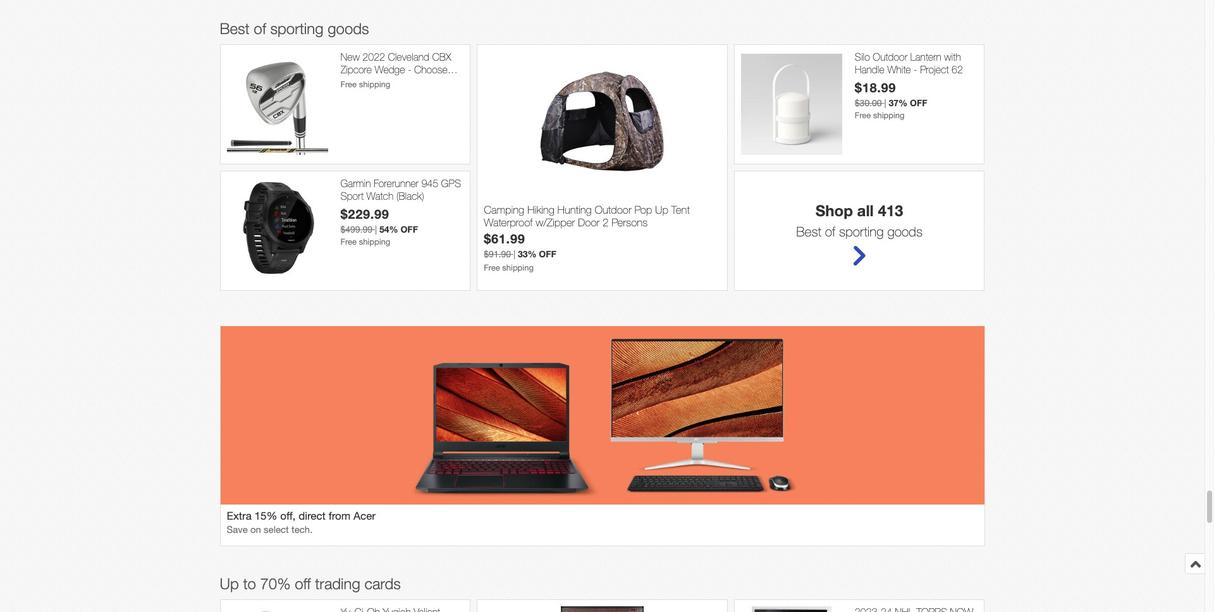 Task type: locate. For each thing, give the bounding box(es) containing it.
1 horizontal spatial goods
[[888, 224, 923, 239]]

free down $91.90
[[484, 263, 500, 273]]

- for $18.99
[[914, 64, 918, 75]]

hiking
[[528, 204, 555, 216]]

goods up new
[[328, 20, 369, 38]]

w/zipper
[[536, 217, 575, 229]]

sporting inside shop all 413 best of sporting goods
[[840, 224, 884, 239]]

camping
[[484, 204, 525, 216]]

shipping down 54%
[[359, 237, 391, 247]]

0 vertical spatial |
[[885, 98, 887, 108]]

free inside garmin forerunner 945 gps sport watch (black) $229.99 $499.99 | 54% off free shipping
[[341, 237, 357, 247]]

shipping down 37%
[[874, 111, 905, 120]]

-
[[408, 64, 412, 75], [914, 64, 918, 75]]

2 - from the left
[[914, 64, 918, 75]]

up left to
[[220, 575, 239, 593]]

0 horizontal spatial best
[[220, 20, 250, 38]]

0 horizontal spatial goods
[[328, 20, 369, 38]]

$30.00
[[855, 98, 882, 108]]

1 vertical spatial outdoor
[[595, 204, 632, 216]]

best
[[220, 20, 250, 38], [797, 224, 822, 239]]

1 horizontal spatial outdoor
[[873, 52, 908, 63]]

1 horizontal spatial best
[[797, 224, 822, 239]]

silo outdoor lantern with handle white - project 62 $18.99 $30.00 | 37% off free shipping
[[855, 52, 964, 120]]

0 vertical spatial best
[[220, 20, 250, 38]]

- down the lantern
[[914, 64, 918, 75]]

off right 54%
[[401, 224, 418, 235]]

silo
[[855, 52, 871, 63]]

0 vertical spatial up
[[656, 204, 669, 216]]

| left 37%
[[885, 98, 887, 108]]

of
[[254, 20, 266, 38], [826, 224, 836, 239]]

1 vertical spatial goods
[[888, 224, 923, 239]]

loft
[[362, 76, 377, 87]]

pop
[[635, 204, 653, 216]]

0 horizontal spatial -
[[408, 64, 412, 75]]

hunting
[[558, 204, 592, 216]]

0 vertical spatial sporting
[[270, 20, 324, 38]]

free down zipcore
[[341, 80, 357, 89]]

free down "$30.00"
[[855, 111, 871, 120]]

1 vertical spatial of
[[826, 224, 836, 239]]

|
[[885, 98, 887, 108], [375, 224, 377, 235], [514, 249, 516, 259]]

2 horizontal spatial |
[[885, 98, 887, 108]]

gps
[[441, 178, 461, 189]]

1 vertical spatial sporting
[[840, 224, 884, 239]]

camping hiking hunting outdoor pop up tent waterproof w/zipper door 2 persons link
[[484, 204, 721, 231]]

0 horizontal spatial |
[[375, 224, 377, 235]]

up right pop
[[656, 204, 669, 216]]

garmin forerunner 945 gps sport watch (black) $229.99 $499.99 | 54% off free shipping
[[341, 178, 461, 247]]

tech.
[[292, 525, 313, 536]]

1 vertical spatial best
[[797, 224, 822, 239]]

outdoor up 2
[[595, 204, 632, 216]]

outdoor
[[873, 52, 908, 63], [595, 204, 632, 216]]

white
[[888, 64, 912, 75]]

off right 37%
[[910, 97, 928, 108]]

1 vertical spatial up
[[220, 575, 239, 593]]

extra
[[227, 510, 252, 523]]

$91.90
[[484, 249, 511, 259]]

0 horizontal spatial of
[[254, 20, 266, 38]]

with
[[945, 52, 962, 63]]

1 horizontal spatial |
[[514, 249, 516, 259]]

| left 33%
[[514, 249, 516, 259]]

free down $499.99
[[341, 237, 357, 247]]

free inside silo outdoor lantern with handle white - project 62 $18.99 $30.00 | 37% off free shipping
[[855, 111, 871, 120]]

goods inside shop all 413 best of sporting goods
[[888, 224, 923, 239]]

free shipping
[[341, 80, 391, 89]]

62
[[952, 64, 964, 75]]

of inside shop all 413 best of sporting goods
[[826, 224, 836, 239]]

free
[[341, 80, 357, 89], [855, 111, 871, 120], [341, 237, 357, 247], [484, 263, 500, 273]]

0 horizontal spatial up
[[220, 575, 239, 593]]

goods down 413
[[888, 224, 923, 239]]

outdoor up the white
[[873, 52, 908, 63]]

garmin
[[341, 178, 371, 189]]

select
[[264, 525, 289, 536]]

1 horizontal spatial sporting
[[840, 224, 884, 239]]

zipcore
[[341, 64, 372, 75]]

new 2022 cleveland cbx zipcore wedge - choose your loft & hand
[[341, 52, 452, 87]]

| inside silo outdoor lantern with handle white - project 62 $18.99 $30.00 | 37% off free shipping
[[885, 98, 887, 108]]

$499.99
[[341, 224, 373, 235]]

1 horizontal spatial -
[[914, 64, 918, 75]]

from
[[329, 510, 351, 523]]

1 vertical spatial |
[[375, 224, 377, 235]]

1 horizontal spatial of
[[826, 224, 836, 239]]

| inside garmin forerunner 945 gps sport watch (black) $229.99 $499.99 | 54% off free shipping
[[375, 224, 377, 235]]

0 vertical spatial outdoor
[[873, 52, 908, 63]]

- down the cleveland
[[408, 64, 412, 75]]

off
[[910, 97, 928, 108], [401, 224, 418, 235], [539, 249, 557, 259], [295, 575, 311, 593]]

- inside silo outdoor lantern with handle white - project 62 $18.99 $30.00 | 37% off free shipping
[[914, 64, 918, 75]]

cards
[[365, 575, 401, 593]]

- inside new 2022 cleveland cbx zipcore wedge - choose your loft & hand
[[408, 64, 412, 75]]

off right 33%
[[539, 249, 557, 259]]

handle
[[855, 64, 885, 75]]

2 vertical spatial |
[[514, 249, 516, 259]]

shop all 413 best of sporting goods
[[797, 202, 923, 239]]

hand
[[389, 76, 412, 87]]

persons
[[612, 217, 648, 229]]

2022
[[363, 52, 385, 63]]

up
[[656, 204, 669, 216], [220, 575, 239, 593]]

goods
[[328, 20, 369, 38], [888, 224, 923, 239]]

sporting
[[270, 20, 324, 38], [840, 224, 884, 239]]

shipping down 33%
[[503, 263, 534, 273]]

0 horizontal spatial outdoor
[[595, 204, 632, 216]]

$229.99
[[341, 206, 390, 221]]

shipping
[[359, 80, 391, 89], [874, 111, 905, 120], [359, 237, 391, 247], [503, 263, 534, 273]]

| left 54%
[[375, 224, 377, 235]]

1 - from the left
[[408, 64, 412, 75]]

70%
[[260, 575, 291, 593]]

1 horizontal spatial up
[[656, 204, 669, 216]]



Task type: vqa. For each thing, say whether or not it's contained in the screenshot.
rightmost Best
yes



Task type: describe. For each thing, give the bounding box(es) containing it.
shop
[[816, 202, 854, 220]]

shipping inside silo outdoor lantern with handle white - project 62 $18.99 $30.00 | 37% off free shipping
[[874, 111, 905, 120]]

to
[[243, 575, 256, 593]]

extra 15% off, direct from acer save on select tech.
[[227, 510, 376, 536]]

413
[[878, 202, 904, 220]]

tent
[[672, 204, 690, 216]]

shipping inside camping hiking hunting outdoor pop up tent waterproof w/zipper door 2 persons $61.99 $91.90 | 33% off free shipping
[[503, 263, 534, 273]]

shipping down wedge
[[359, 80, 391, 89]]

silo outdoor lantern with handle white - project 62 link
[[855, 52, 978, 76]]

save
[[227, 525, 248, 536]]

off inside silo outdoor lantern with handle white - project 62 $18.99 $30.00 | 37% off free shipping
[[910, 97, 928, 108]]

best inside shop all 413 best of sporting goods
[[797, 224, 822, 239]]

up inside camping hiking hunting outdoor pop up tent waterproof w/zipper door 2 persons $61.99 $91.90 | 33% off free shipping
[[656, 204, 669, 216]]

wedge
[[375, 64, 405, 75]]

off inside camping hiking hunting outdoor pop up tent waterproof w/zipper door 2 persons $61.99 $91.90 | 33% off free shipping
[[539, 249, 557, 259]]

off inside garmin forerunner 945 gps sport watch (black) $229.99 $499.99 | 54% off free shipping
[[401, 224, 418, 235]]

project
[[921, 64, 949, 75]]

cbx
[[432, 52, 452, 63]]

trading
[[315, 575, 361, 593]]

waterproof
[[484, 217, 533, 229]]

$18.99
[[855, 80, 897, 95]]

sport
[[341, 190, 364, 202]]

0 vertical spatial of
[[254, 20, 266, 38]]

off,
[[280, 510, 296, 523]]

forerunner
[[374, 178, 419, 189]]

garmin forerunner 945 gps sport watch (black) link
[[341, 178, 464, 202]]

33%
[[518, 249, 537, 259]]

choose
[[414, 64, 448, 75]]

door
[[578, 217, 600, 229]]

free inside camping hiking hunting outdoor pop up tent waterproof w/zipper door 2 persons $61.99 $91.90 | 33% off free shipping
[[484, 263, 500, 273]]

best of sporting goods
[[220, 20, 369, 38]]

| inside camping hiking hunting outdoor pop up tent waterproof w/zipper door 2 persons $61.99 $91.90 | 33% off free shipping
[[514, 249, 516, 259]]

up to 70% off trading cards
[[220, 575, 401, 593]]

direct
[[299, 510, 326, 523]]

cleveland
[[388, 52, 430, 63]]

0 horizontal spatial sporting
[[270, 20, 324, 38]]

outdoor inside silo outdoor lantern with handle white - project 62 $18.99 $30.00 | 37% off free shipping
[[873, 52, 908, 63]]

(black)
[[396, 190, 424, 202]]

on
[[251, 525, 261, 536]]

camping hiking hunting outdoor pop up tent waterproof w/zipper door 2 persons $61.99 $91.90 | 33% off free shipping
[[484, 204, 690, 273]]

&
[[380, 76, 386, 87]]

2
[[603, 217, 609, 229]]

new
[[341, 52, 360, 63]]

your
[[341, 76, 359, 87]]

0 vertical spatial goods
[[328, 20, 369, 38]]

37%
[[889, 97, 908, 108]]

15%
[[255, 510, 277, 523]]

lantern
[[911, 52, 942, 63]]

945
[[422, 178, 439, 189]]

watch
[[367, 190, 394, 202]]

- for loft
[[408, 64, 412, 75]]

outdoor inside camping hiking hunting outdoor pop up tent waterproof w/zipper door 2 persons $61.99 $91.90 | 33% off free shipping
[[595, 204, 632, 216]]

$61.99
[[484, 231, 525, 246]]

acer
[[354, 510, 376, 523]]

shipping inside garmin forerunner 945 gps sport watch (black) $229.99 $499.99 | 54% off free shipping
[[359, 237, 391, 247]]

new 2022 cleveland cbx zipcore wedge - choose your loft & hand link
[[341, 52, 464, 87]]

all
[[858, 202, 874, 220]]

off right 70%
[[295, 575, 311, 593]]

54%
[[380, 224, 398, 235]]



